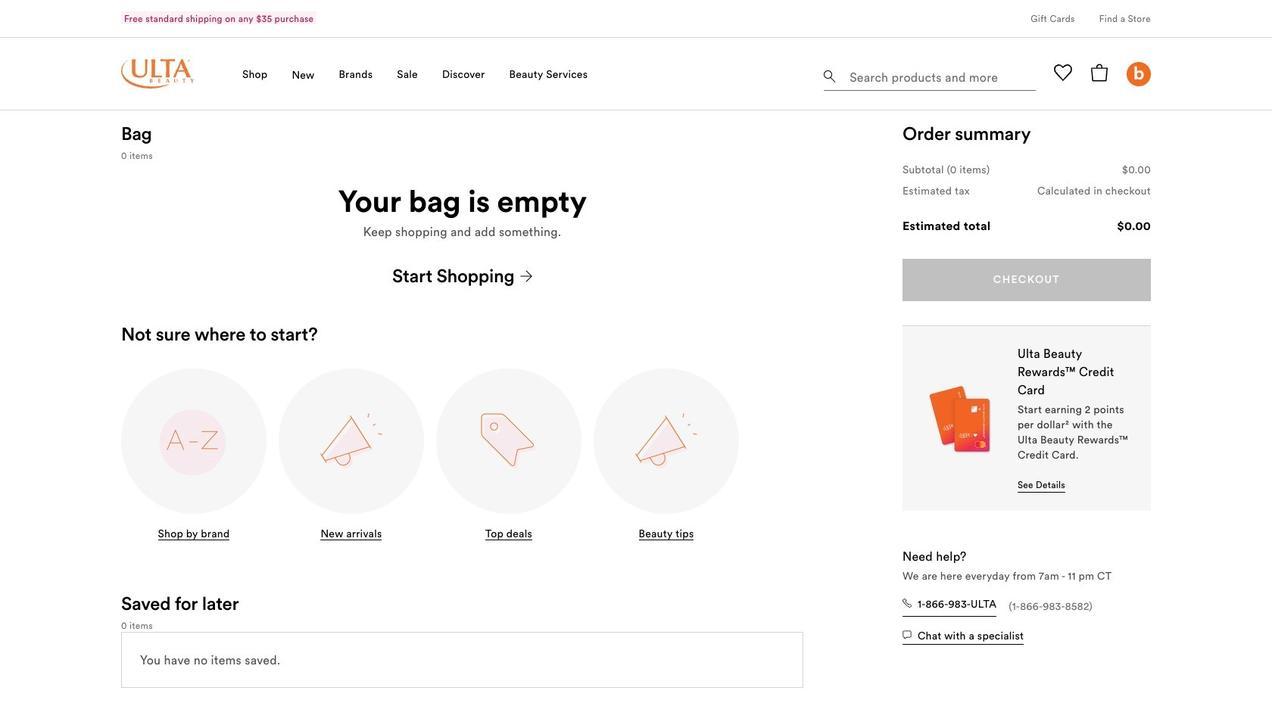 Task type: vqa. For each thing, say whether or not it's contained in the screenshot.
Withicon
yes



Task type: describe. For each thing, give the bounding box(es) containing it.
favorites icon image
[[1055, 63, 1073, 82]]



Task type: locate. For each thing, give the bounding box(es) containing it.
0 items in bag image
[[1091, 63, 1109, 82]]

0 vertical spatial withicon image
[[903, 599, 912, 608]]

1 vertical spatial withicon image
[[903, 631, 912, 640]]

Search products and more search field
[[849, 61, 1032, 87]]

1 withicon image from the top
[[903, 599, 912, 608]]

None search field
[[824, 58, 1037, 94]]

2 withicon image from the top
[[903, 631, 912, 640]]

withicon image
[[903, 599, 912, 608], [903, 631, 912, 640]]



